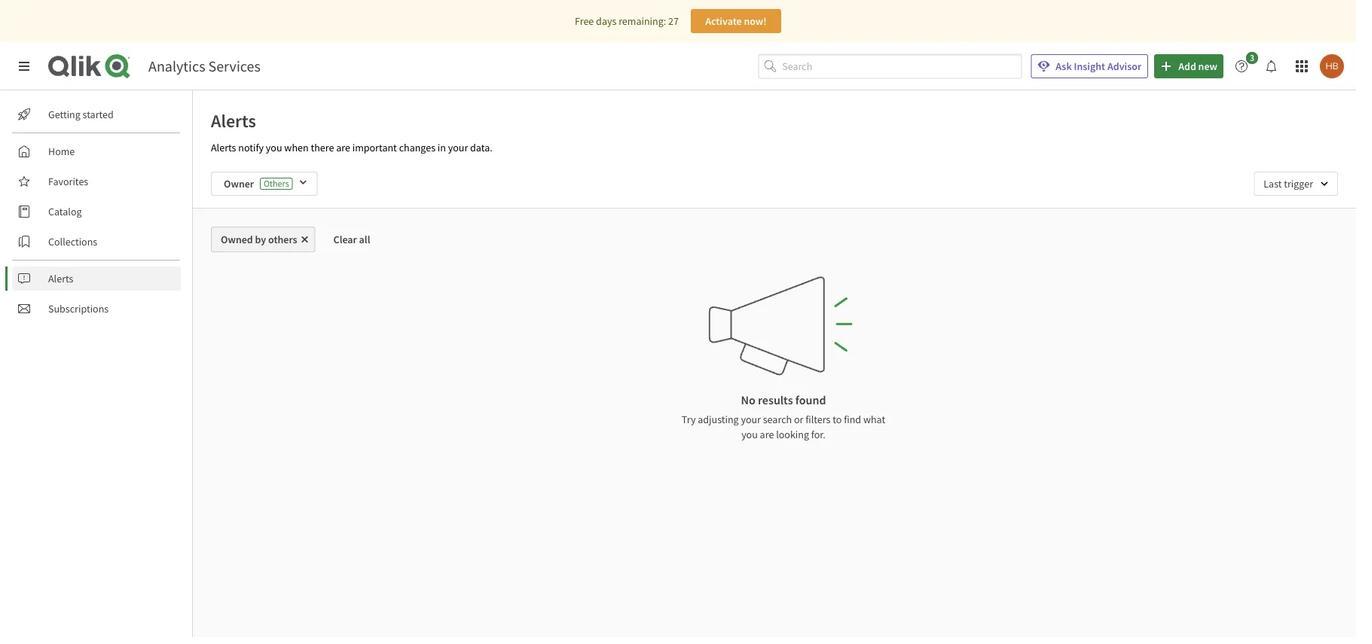Task type: locate. For each thing, give the bounding box(es) containing it.
1 horizontal spatial are
[[760, 428, 774, 442]]

new
[[1199, 60, 1218, 73]]

all
[[359, 233, 370, 246]]

1 vertical spatial are
[[760, 428, 774, 442]]

ask insight advisor
[[1056, 60, 1142, 73]]

you left when
[[266, 141, 282, 154]]

insight
[[1074, 60, 1106, 73]]

you
[[266, 141, 282, 154], [742, 428, 758, 442]]

are down search
[[760, 428, 774, 442]]

no results found try adjusting your search or filters to find what you are looking for.
[[682, 393, 886, 442]]

notify
[[238, 141, 264, 154]]

analytics services element
[[148, 57, 261, 76]]

search
[[763, 413, 792, 427]]

Last trigger field
[[1254, 172, 1338, 196]]

are
[[336, 141, 350, 154], [760, 428, 774, 442]]

results
[[758, 393, 793, 408]]

free days remaining: 27
[[575, 14, 679, 28]]

0 vertical spatial your
[[448, 141, 468, 154]]

alerts link
[[12, 267, 181, 291]]

1 horizontal spatial your
[[741, 413, 761, 427]]

favorites
[[48, 175, 88, 188]]

alerts notify you when there are important changes in your data.
[[211, 141, 493, 154]]

alerts up notify
[[211, 109, 256, 132]]

add new
[[1179, 60, 1218, 73]]

navigation pane element
[[0, 96, 192, 327]]

1 horizontal spatial you
[[742, 428, 758, 442]]

last
[[1264, 177, 1282, 191]]

favorites link
[[12, 170, 181, 194]]

days
[[596, 14, 617, 28]]

owned by others button
[[211, 227, 315, 252]]

subscriptions link
[[12, 297, 181, 321]]

home
[[48, 145, 75, 158]]

or
[[794, 413, 804, 427]]

your
[[448, 141, 468, 154], [741, 413, 761, 427]]

add new button
[[1155, 54, 1224, 78]]

services
[[208, 57, 261, 76]]

you down the no
[[742, 428, 758, 442]]

owner
[[224, 177, 254, 191]]

0 vertical spatial are
[[336, 141, 350, 154]]

0 vertical spatial you
[[266, 141, 282, 154]]

1 vertical spatial your
[[741, 413, 761, 427]]

advisor
[[1108, 60, 1142, 73]]

others
[[264, 178, 289, 190]]

looking
[[776, 428, 809, 442]]

collections link
[[12, 230, 181, 254]]

changes
[[399, 141, 436, 154]]

are right the there
[[336, 141, 350, 154]]

filters region
[[193, 160, 1356, 208]]

clear
[[334, 233, 357, 246]]

owned
[[221, 233, 253, 246]]

for.
[[811, 428, 826, 442]]

alerts left notify
[[211, 141, 236, 154]]

last trigger
[[1264, 177, 1314, 191]]

your right the in
[[448, 141, 468, 154]]

found
[[796, 393, 826, 408]]

2 vertical spatial alerts
[[48, 272, 73, 286]]

0 horizontal spatial your
[[448, 141, 468, 154]]

free
[[575, 14, 594, 28]]

alerts up 'subscriptions' at the top left of page
[[48, 272, 73, 286]]

home link
[[12, 139, 181, 164]]

important
[[352, 141, 397, 154]]

1 vertical spatial you
[[742, 428, 758, 442]]

alerts
[[211, 109, 256, 132], [211, 141, 236, 154], [48, 272, 73, 286]]

your down the no
[[741, 413, 761, 427]]

find
[[844, 413, 861, 427]]

try
[[682, 413, 696, 427]]

howard brown image
[[1320, 54, 1344, 78]]

subscriptions
[[48, 302, 109, 316]]



Task type: vqa. For each thing, say whether or not it's contained in the screenshot.
second Notifications sent to your email element from the bottom of the page
no



Task type: describe. For each thing, give the bounding box(es) containing it.
27
[[668, 14, 679, 28]]

collections
[[48, 235, 97, 249]]

filters
[[806, 413, 831, 427]]

searchbar element
[[758, 54, 1022, 79]]

your inside the no results found try adjusting your search or filters to find what you are looking for.
[[741, 413, 761, 427]]

add
[[1179, 60, 1197, 73]]

data.
[[470, 141, 493, 154]]

analytics
[[148, 57, 205, 76]]

catalog
[[48, 205, 82, 219]]

others
[[268, 233, 297, 246]]

owned by others
[[221, 233, 297, 246]]

catalog link
[[12, 200, 181, 224]]

no
[[741, 393, 756, 408]]

getting
[[48, 108, 80, 121]]

ask insight advisor button
[[1031, 54, 1149, 78]]

in
[[438, 141, 446, 154]]

when
[[284, 141, 309, 154]]

to
[[833, 413, 842, 427]]

analytics services
[[148, 57, 261, 76]]

0 vertical spatial alerts
[[211, 109, 256, 132]]

getting started link
[[12, 102, 181, 127]]

Search text field
[[782, 54, 1022, 79]]

there
[[311, 141, 334, 154]]

3 button
[[1230, 52, 1263, 78]]

clear all button
[[321, 227, 382, 252]]

3
[[1250, 52, 1255, 64]]

started
[[83, 108, 114, 121]]

trigger
[[1284, 177, 1314, 191]]

adjusting
[[698, 413, 739, 427]]

ask
[[1056, 60, 1072, 73]]

you inside the no results found try adjusting your search or filters to find what you are looking for.
[[742, 428, 758, 442]]

are inside the no results found try adjusting your search or filters to find what you are looking for.
[[760, 428, 774, 442]]

remaining:
[[619, 14, 666, 28]]

activate now! link
[[691, 9, 781, 33]]

by
[[255, 233, 266, 246]]

1 vertical spatial alerts
[[211, 141, 236, 154]]

close sidebar menu image
[[18, 60, 30, 72]]

activate now!
[[705, 14, 767, 28]]

0 horizontal spatial are
[[336, 141, 350, 154]]

alerts inside the navigation pane element
[[48, 272, 73, 286]]

0 horizontal spatial you
[[266, 141, 282, 154]]

what
[[864, 413, 886, 427]]

getting started
[[48, 108, 114, 121]]

now!
[[744, 14, 767, 28]]

clear all
[[334, 233, 370, 246]]

activate
[[705, 14, 742, 28]]



